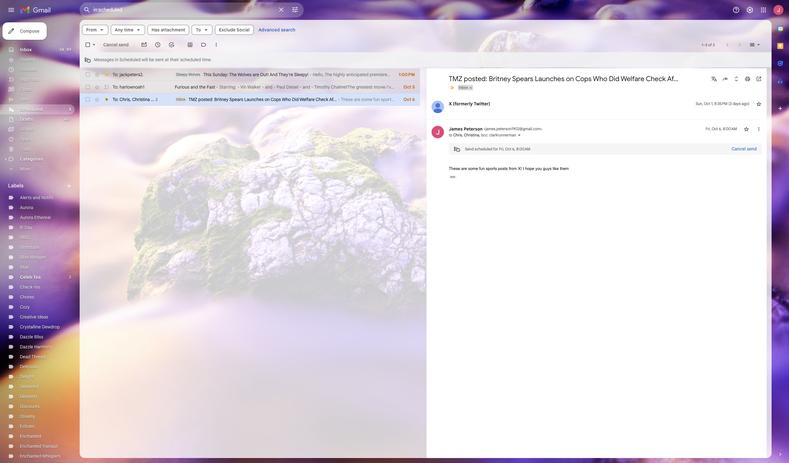 Task type: describe. For each thing, give the bounding box(es) containing it.
scheduled inside labels navigation
[[20, 107, 43, 112]]

alerts and notifs link
[[20, 195, 53, 201]]

oct 6
[[404, 97, 415, 102]]

advanced search options image
[[289, 3, 301, 16]]

check-ins
[[20, 285, 40, 290]]

fun
[[479, 166, 485, 171]]

0 vertical spatial cancel send
[[103, 42, 129, 48]]

to: for harlownoah1
[[113, 84, 119, 90]]

who inside row
[[282, 97, 291, 102]]

enchanted link
[[20, 434, 41, 440]]

1 horizontal spatial are
[[461, 166, 467, 171]]

harmony
[[34, 345, 52, 350]]

to
[[449, 133, 452, 138]]

all mail
[[20, 127, 34, 132]]

whisper
[[30, 255, 46, 261]]

2 vertical spatial on
[[265, 97, 270, 102]]

desserts
[[20, 394, 38, 400]]

birthdaze link
[[20, 245, 39, 251]]

did inside row
[[292, 97, 299, 102]]

, for to:
[[130, 97, 131, 102]]

main menu image
[[7, 6, 15, 14]]

chris for to
[[453, 133, 462, 138]]

1 vertical spatial 6,
[[513, 147, 516, 151]]

dazzle for dazzle harmony
[[20, 345, 33, 350]]

1 horizontal spatial posted:
[[464, 75, 487, 83]]

tmz posted: britney spears launches on cops who did welfare check af... main content
[[80, 20, 772, 459]]

ideas
[[38, 315, 48, 320]]

toggle split pane mode image
[[750, 42, 756, 48]]

0 vertical spatial cops
[[576, 75, 592, 83]]

gmail image
[[20, 4, 54, 16]]

not starred image for sun, oct 1, 8:35 pm (3 days ago)
[[756, 101, 762, 107]]

chats
[[20, 87, 32, 92]]

they're
[[279, 72, 293, 78]]

1 vertical spatial bliss
[[34, 335, 43, 340]]

not starred checkbox for fri, oct 6, 8:00 am
[[743, 126, 750, 132]]

wolves inside sleepy wolves this sunday: the wolves are out! and they're sleepy! -
[[188, 72, 200, 77]]

advanced
[[259, 27, 280, 33]]

0 horizontal spatial cancel send button
[[101, 39, 131, 50]]

0 horizontal spatial cancel
[[103, 42, 118, 48]]

oct 5
[[404, 84, 415, 90]]

time
[[124, 27, 134, 33]]

mail
[[26, 127, 34, 132]]

send
[[465, 147, 474, 151]]

out!
[[260, 72, 269, 78]]

christina for ...
[[132, 97, 150, 102]]

these are some fun sports posts from x! i hope you guys like them
[[449, 166, 570, 171]]

3 to: from the top
[[113, 97, 119, 102]]

fri, oct 6, 8:00 am
[[706, 127, 737, 131]]

spam link
[[20, 137, 31, 142]]

move to inbox image
[[187, 42, 193, 48]]

britney inside row
[[214, 97, 229, 102]]

i've
[[387, 84, 393, 90]]

compose
[[20, 28, 39, 34]]

1 horizontal spatial 3
[[706, 42, 708, 47]]

bliss whisper
[[20, 255, 46, 261]]

x
[[449, 101, 452, 107]]

like
[[553, 166, 559, 171]]

dazzle harmony link
[[20, 345, 52, 350]]

plane!
[[470, 84, 482, 90]]

desserts link
[[20, 394, 38, 400]]

be
[[149, 57, 154, 63]]

0 vertical spatial are
[[253, 72, 259, 78]]

cozy
[[20, 305, 30, 310]]

alerts and notifs
[[20, 195, 53, 201]]

any time button
[[111, 25, 145, 35]]

, for to
[[462, 133, 463, 138]]

2 row from the top
[[80, 81, 537, 93]]

0 vertical spatial check
[[646, 75, 666, 83]]

0 horizontal spatial fri,
[[499, 147, 504, 151]]

tmz inside row
[[189, 97, 197, 102]]

and
[[270, 72, 278, 78]]

dazzle bliss link
[[20, 335, 43, 340]]

tea
[[33, 275, 41, 280]]

b-day link
[[20, 225, 32, 231]]

more
[[20, 167, 30, 172]]

their
[[170, 57, 179, 63]]

blue
[[20, 265, 29, 270]]

trash link
[[20, 147, 31, 152]]

af... inside row
[[329, 97, 337, 102]]

not starred checkbox for sun, oct 1, 8:35 pm (3 days ago)
[[756, 101, 762, 107]]

- right plane! at the right top of the page
[[483, 84, 485, 90]]

from button
[[82, 25, 108, 35]]

spears inside row
[[229, 97, 243, 102]]

snoozed link
[[20, 67, 37, 73]]

categories
[[20, 157, 43, 162]]

to: for jackpeters2.
[[113, 72, 119, 78]]

send inside list
[[747, 146, 757, 152]]

harlownoah1
[[120, 84, 144, 90]]

x (formerly twitter)
[[449, 101, 490, 107]]

check-ins link
[[20, 285, 40, 290]]

cops inside row
[[271, 97, 281, 102]]

sunday:
[[213, 72, 228, 78]]

seen
[[404, 84, 414, 90]]

chores link
[[20, 295, 34, 300]]

- right walker
[[262, 84, 264, 90]]

to: chris , christina ... 2
[[113, 97, 158, 102]]

b-
[[20, 225, 25, 231]]

(3
[[729, 101, 732, 106]]

exclude
[[219, 27, 236, 33]]

fri, oct 6, 8:00 am cell
[[706, 126, 737, 132]]

the
[[199, 84, 206, 90]]

labels image
[[201, 42, 207, 48]]

settings image
[[746, 6, 754, 14]]

has attachment button
[[148, 25, 189, 35]]

- down chalmetthe
[[338, 97, 340, 102]]

Search mail text field
[[93, 7, 274, 13]]

creative
[[20, 315, 36, 320]]

james peterson cell
[[449, 126, 542, 132]]

discounts
[[20, 404, 40, 410]]

3 inside labels navigation
[[69, 107, 71, 112]]

vin
[[240, 84, 247, 90]]

timothy
[[314, 84, 330, 90]]

all
[[20, 127, 25, 132]]

crystalline dewdrop link
[[20, 325, 60, 330]]

ago)
[[742, 101, 750, 106]]

celeb
[[20, 275, 32, 280]]

movie
[[374, 84, 386, 90]]

labels navigation
[[0, 20, 80, 464]]

exclude social button
[[215, 25, 254, 35]]

dead thread link
[[20, 355, 45, 360]]

chats link
[[20, 87, 32, 92]]

attachment
[[161, 27, 185, 33]]

- right fast
[[216, 84, 218, 90]]

trash
[[20, 147, 31, 152]]

2 horizontal spatial ,
[[479, 133, 480, 138]]

the
[[229, 72, 237, 78]]

a
[[466, 84, 469, 90]]

enchanted for enchanted whispers
[[20, 454, 41, 460]]

- left paul at left
[[274, 84, 276, 90]]

89
[[67, 47, 71, 52]]

notifs
[[41, 195, 53, 201]]

- right "diesel"
[[300, 84, 302, 90]]

0 vertical spatial did
[[609, 75, 620, 83]]

sent
[[20, 97, 29, 102]]

delight
[[20, 374, 34, 380]]

lasik
[[425, 84, 435, 90]]

james peterson < james.peterson1902@gmail.com >
[[449, 126, 542, 132]]

aurora for aurora ethereal
[[20, 215, 33, 221]]

sleepy
[[176, 72, 188, 77]]

diesel
[[286, 84, 298, 90]]

scheduled inside tmz posted: britney spears launches on cops who did welfare check af... main content
[[119, 57, 141, 63]]

1 horizontal spatial af...
[[667, 75, 679, 83]]

2 inside to: chris , christina ... 2
[[156, 97, 158, 102]]

ins
[[35, 285, 40, 290]]

0 vertical spatial who
[[593, 75, 608, 83]]

drafts
[[20, 117, 33, 122]]



Task type: vqa. For each thing, say whether or not it's contained in the screenshot.
'Delight'
yes



Task type: locate. For each thing, give the bounding box(es) containing it.
show trimmed content image
[[449, 176, 456, 179]]

1 vertical spatial aurora
[[20, 215, 33, 221]]

bbq
[[20, 235, 29, 241]]

1 to: from the top
[[113, 72, 119, 78]]

54 : 89
[[60, 47, 71, 52]]

0 horizontal spatial scheduled
[[20, 107, 43, 112]]

oct left 5
[[404, 84, 411, 90]]

this
[[203, 72, 212, 78]]

launches inside row
[[244, 97, 264, 102]]

cancel send up in
[[103, 42, 129, 48]]

1 horizontal spatial inbox
[[176, 97, 185, 102]]

christina left ...
[[132, 97, 150, 102]]

0 vertical spatial enchanted
[[20, 434, 41, 440]]

some
[[468, 166, 478, 171]]

christina inside row
[[132, 97, 150, 102]]

2 horizontal spatial 3
[[713, 42, 715, 47]]

greatest
[[356, 84, 373, 90]]

0 vertical spatial britney
[[489, 75, 511, 83]]

1 vertical spatial 8:00 am
[[517, 147, 531, 151]]

1:00 pm
[[399, 72, 415, 78]]

row up walker
[[80, 68, 420, 81]]

wolves right sleepy
[[188, 72, 200, 77]]

0 vertical spatial not starred checkbox
[[756, 101, 762, 107]]

1 horizontal spatial wolves
[[238, 72, 252, 78]]

will
[[142, 57, 148, 63]]

bbq link
[[20, 235, 29, 241]]

snooze image
[[155, 42, 161, 48]]

not starred image right fri, oct 6, 8:00 am cell
[[743, 126, 750, 132]]

0 vertical spatial cancel
[[103, 42, 118, 48]]

3 right of
[[713, 42, 715, 47]]

, inside row
[[130, 97, 131, 102]]

1 vertical spatial send
[[747, 146, 757, 152]]

christina inside list
[[464, 133, 479, 138]]

cancel down fri, oct 6, 8:00 am cell
[[732, 146, 746, 152]]

oct left 1,
[[704, 101, 711, 106]]

3
[[706, 42, 708, 47], [713, 42, 715, 47], [69, 107, 71, 112]]

spears
[[512, 75, 534, 83], [229, 97, 243, 102]]

scheduled up 'drafts' link on the top
[[20, 107, 43, 112]]

creative ideas
[[20, 315, 48, 320]]

0 vertical spatial 6,
[[719, 127, 722, 131]]

and left paul at left
[[265, 84, 273, 90]]

0 horizontal spatial did
[[292, 97, 299, 102]]

britney up 'markd_doezthe_moviez23'
[[489, 75, 511, 83]]

to button
[[192, 25, 212, 35]]

not starred image
[[756, 101, 762, 107], [743, 126, 750, 132]]

1 horizontal spatial spears
[[512, 75, 534, 83]]

0 horizontal spatial who
[[282, 97, 291, 102]]

fri, inside cell
[[706, 127, 711, 131]]

2 inside labels navigation
[[69, 275, 71, 280]]

, left bcc:
[[479, 133, 480, 138]]

6, inside cell
[[719, 127, 722, 131]]

and right alerts
[[33, 195, 40, 201]]

not starred checkbox right fri, oct 6, 8:00 am cell
[[743, 126, 750, 132]]

dazzle for dazzle bliss
[[20, 335, 33, 340]]

celeb tea
[[20, 275, 41, 280]]

aurora down alerts
[[20, 205, 33, 211]]

enchanted tranquil link
[[20, 444, 58, 450]]

cancel
[[103, 42, 118, 48], [732, 146, 746, 152]]

0 vertical spatial inbox
[[20, 47, 32, 53]]

spears down vin
[[229, 97, 243, 102]]

to: harlownoah1
[[113, 84, 144, 90]]

0 vertical spatial spears
[[512, 75, 534, 83]]

twitter)
[[474, 101, 490, 107]]

54
[[60, 47, 64, 52]]

1 vertical spatial tmz
[[189, 97, 197, 102]]

1 row from the top
[[80, 68, 420, 81]]

chris inside row
[[120, 97, 130, 102]]

0 horizontal spatial inbox
[[20, 47, 32, 53]]

scheduled left the for
[[475, 147, 493, 151]]

0 horizontal spatial 3
[[69, 107, 71, 112]]

oct down 1,
[[712, 127, 718, 131]]

delicious link
[[20, 365, 38, 370]]

sun, oct 1, 8:35 pm (3 days ago) cell
[[696, 101, 750, 107]]

james
[[449, 126, 463, 132]]

1 vertical spatial cancel
[[732, 146, 746, 152]]

0 horizontal spatial chris
[[120, 97, 130, 102]]

inbox inside button
[[459, 85, 468, 90]]

britney down starring:
[[214, 97, 229, 102]]

christina for ,
[[464, 133, 479, 138]]

enchanted for enchanted tranquil
[[20, 444, 41, 450]]

6,
[[719, 127, 722, 131], [513, 147, 516, 151]]

tab list
[[772, 20, 789, 441]]

1 vertical spatial inbox
[[459, 85, 468, 90]]

important
[[20, 77, 39, 82]]

0 horizontal spatial are
[[253, 72, 259, 78]]

0 horizontal spatial launches
[[244, 97, 264, 102]]

sleepy!
[[294, 72, 309, 78]]

tmz down furious
[[189, 97, 197, 102]]

0 horizontal spatial not starred image
[[743, 126, 750, 132]]

1 horizontal spatial on
[[460, 84, 465, 90]]

cancel send button down fri, oct 6, 8:00 am cell
[[727, 143, 762, 155]]

0 horizontal spatial ,
[[130, 97, 131, 102]]

add to tasks image
[[169, 42, 175, 48]]

1 enchanted from the top
[[20, 434, 41, 440]]

inbox inside labels navigation
[[20, 47, 32, 53]]

oct right the for
[[505, 147, 512, 151]]

0 horizontal spatial spears
[[229, 97, 243, 102]]

0 vertical spatial on
[[566, 75, 574, 83]]

delicious
[[20, 365, 38, 370]]

list inside tmz posted: britney spears launches on cops who did welfare check af... main content
[[427, 95, 762, 188]]

- left vin
[[237, 84, 240, 90]]

1 horizontal spatial not starred checkbox
[[756, 101, 762, 107]]

1 horizontal spatial tmz
[[449, 75, 463, 83]]

1
[[702, 42, 703, 47]]

search mail image
[[82, 4, 93, 16]]

posted: down the
[[198, 97, 213, 102]]

more image
[[213, 42, 220, 48]]

:
[[65, 47, 66, 52]]

guys
[[543, 166, 552, 171]]

sent
[[155, 57, 164, 63]]

2 vertical spatial enchanted
[[20, 454, 41, 460]]

0 vertical spatial send
[[119, 42, 129, 48]]

alerts
[[20, 195, 32, 201]]

1 vertical spatial spears
[[229, 97, 243, 102]]

2 to: from the top
[[113, 84, 119, 90]]

1,
[[711, 101, 714, 106]]

inbox link
[[20, 47, 32, 53]]

3 left of
[[706, 42, 708, 47]]

0 horizontal spatial tmz
[[189, 97, 197, 102]]

1 horizontal spatial scheduled
[[119, 57, 141, 63]]

1 vertical spatial cops
[[271, 97, 281, 102]]

tmz posted: britney spears launches on cops who did welfare check af...
[[449, 75, 679, 83]]

None search field
[[80, 2, 304, 17]]

2 dazzle from the top
[[20, 345, 33, 350]]

2 aurora from the top
[[20, 215, 33, 221]]

inbox down furious
[[176, 97, 185, 102]]

Not starred checkbox
[[756, 101, 762, 107], [743, 126, 750, 132]]

categories link
[[20, 157, 43, 162]]

, down james
[[462, 133, 463, 138]]

1 dazzle from the top
[[20, 335, 33, 340]]

chris down james
[[453, 133, 462, 138]]

0 vertical spatial bliss
[[20, 255, 29, 261]]

for
[[493, 147, 498, 151]]

list
[[427, 95, 762, 188]]

search
[[281, 27, 296, 33]]

- right sleepy!
[[310, 72, 312, 78]]

inbox button
[[458, 85, 469, 91]]

1 vertical spatial 2
[[69, 275, 71, 280]]

advanced search
[[259, 27, 296, 33]]

0 vertical spatial fri,
[[706, 127, 711, 131]]

aurora link
[[20, 205, 33, 211]]

james.peterson1902@gmail.com
[[486, 127, 540, 131]]

8:00 am down the (3
[[723, 127, 737, 131]]

chris for to:
[[120, 97, 130, 102]]

None checkbox
[[85, 42, 91, 48]]

0 vertical spatial chris
[[120, 97, 130, 102]]

chris down to: harlownoah1
[[120, 97, 130, 102]]

and
[[191, 84, 198, 90], [265, 84, 273, 90], [303, 84, 310, 90], [33, 195, 40, 201]]

cancel up in
[[103, 42, 118, 48]]

important link
[[20, 77, 39, 82]]

aurora down 'aurora' link
[[20, 215, 33, 221]]

inbox up starred
[[20, 47, 32, 53]]

enchanted down enchanted tranquil
[[20, 454, 41, 460]]

3 up 607
[[69, 107, 71, 112]]

row
[[80, 68, 420, 81], [80, 81, 537, 93], [80, 93, 420, 106]]

cancel send
[[103, 42, 129, 48], [732, 146, 757, 152]]

tmz up riding
[[449, 75, 463, 83]]

1 vertical spatial did
[[292, 97, 299, 102]]

spears up 'markd_doezthe_moviez23'
[[512, 75, 534, 83]]

0 vertical spatial launches
[[535, 75, 565, 83]]

enchanted down enchanted link
[[20, 444, 41, 450]]

1 vertical spatial on
[[460, 84, 465, 90]]

to
[[196, 27, 201, 33]]

8:00 am
[[723, 127, 737, 131], [517, 147, 531, 151]]

check inside row
[[316, 97, 328, 102]]

1 vertical spatial cancel send button
[[727, 143, 762, 155]]

while
[[437, 84, 447, 90]]

not starred image for fri, oct 6, 8:00 am
[[743, 126, 750, 132]]

1 horizontal spatial bliss
[[34, 335, 43, 340]]

0 vertical spatial cancel send button
[[101, 39, 131, 50]]

1 horizontal spatial welfare
[[621, 75, 645, 83]]

1 horizontal spatial launches
[[535, 75, 565, 83]]

show details image
[[518, 134, 521, 137]]

1 vertical spatial scheduled
[[20, 107, 43, 112]]

walker
[[247, 84, 261, 90]]

bliss down crystalline dewdrop
[[34, 335, 43, 340]]

chris inside list
[[453, 133, 462, 138]]

sun, oct 1, 8:35 pm (3 days ago)
[[696, 101, 750, 106]]

to: left harlownoah1
[[113, 84, 119, 90]]

and down sleepy!
[[303, 84, 310, 90]]

scheduled right in
[[119, 57, 141, 63]]

1 horizontal spatial send
[[747, 146, 757, 152]]

not starred image right ago)
[[756, 101, 762, 107]]

6, down clarkrunnerman
[[513, 147, 516, 151]]

0 vertical spatial welfare
[[621, 75, 645, 83]]

1 vertical spatial scheduled
[[475, 147, 493, 151]]

2 vertical spatial to:
[[113, 97, 119, 102]]

1 horizontal spatial 8:00 am
[[723, 127, 737, 131]]

1 vertical spatial not starred checkbox
[[743, 126, 750, 132]]

and inside labels navigation
[[33, 195, 40, 201]]

0 vertical spatial scheduled
[[119, 57, 141, 63]]

britney
[[489, 75, 511, 83], [214, 97, 229, 102]]

dead thread
[[20, 355, 45, 360]]

crystalline dewdrop
[[20, 325, 60, 330]]

to: down to: harlownoah1
[[113, 97, 119, 102]]

0 horizontal spatial christina
[[132, 97, 150, 102]]

oct left 6 at the top of page
[[404, 97, 411, 102]]

enchanted for enchanted link
[[20, 434, 41, 440]]

send
[[119, 42, 129, 48], [747, 146, 757, 152]]

cancel send button inside list
[[727, 143, 762, 155]]

list containing x (formerly twitter)
[[427, 95, 762, 188]]

1 vertical spatial welfare
[[300, 97, 315, 102]]

None checkbox
[[85, 72, 91, 78], [85, 84, 91, 90], [85, 96, 91, 103], [85, 72, 91, 78], [85, 84, 91, 90], [85, 96, 91, 103]]

to: down in
[[113, 72, 119, 78]]

cancel inside list
[[732, 146, 746, 152]]

0 horizontal spatial posted:
[[198, 97, 213, 102]]

2 enchanted from the top
[[20, 444, 41, 450]]

1 vertical spatial af...
[[329, 97, 337, 102]]

6, down "sun, oct 1, 8:35 pm (3 days ago)" cell
[[719, 127, 722, 131]]

-
[[310, 72, 312, 78], [216, 84, 218, 90], [237, 84, 240, 90], [262, 84, 264, 90], [274, 84, 276, 90], [300, 84, 302, 90], [311, 84, 313, 90], [483, 84, 485, 90], [338, 97, 340, 102]]

row down walker
[[80, 93, 420, 106]]

fri,
[[706, 127, 711, 131], [499, 147, 504, 151]]

2 vertical spatial inbox
[[176, 97, 185, 102]]

1 horizontal spatial fri,
[[706, 127, 711, 131]]

1 vertical spatial not starred image
[[743, 126, 750, 132]]

1 horizontal spatial cops
[[576, 75, 592, 83]]

3 row from the top
[[80, 93, 420, 106]]

inbox inside inbox tmz posted: britney spears launches on cops who did welfare check af... -
[[176, 97, 185, 102]]

christina
[[132, 97, 150, 102], [464, 133, 479, 138]]

not starred checkbox right ago)
[[756, 101, 762, 107]]

enchanted down echoes link
[[20, 434, 41, 440]]

wolves right the the
[[238, 72, 252, 78]]

and left the
[[191, 84, 198, 90]]

any time
[[115, 27, 134, 33]]

social
[[237, 27, 250, 33]]

inbox for inbox button
[[459, 85, 468, 90]]

are left the out!
[[253, 72, 259, 78]]

bliss whisper link
[[20, 255, 46, 261]]

inbox left plane! at the right top of the page
[[459, 85, 468, 90]]

1 aurora from the top
[[20, 205, 33, 211]]

messages in scheduled will be sent at their scheduled time.
[[94, 57, 212, 63]]

1 horizontal spatial scheduled
[[475, 147, 493, 151]]

6
[[413, 97, 415, 102]]

scheduled inside list
[[475, 147, 493, 151]]

scheduled link
[[20, 107, 43, 112]]

hope
[[525, 166, 534, 171]]

0 vertical spatial to:
[[113, 72, 119, 78]]

0 horizontal spatial britney
[[214, 97, 229, 102]]

0 horizontal spatial wolves
[[188, 72, 200, 77]]

clear search image
[[275, 3, 288, 16]]

aurora for 'aurora' link
[[20, 205, 33, 211]]

riding
[[448, 84, 459, 90]]

posted: up plane! at the right top of the page
[[464, 75, 487, 83]]

bcc:
[[481, 133, 489, 138]]

0 vertical spatial dazzle
[[20, 335, 33, 340]]

8:00 am inside cell
[[723, 127, 737, 131]]

0 horizontal spatial cancel send
[[103, 42, 129, 48]]

–
[[703, 42, 706, 47]]

1 vertical spatial check
[[316, 97, 328, 102]]

labels heading
[[8, 183, 66, 189]]

1 horizontal spatial 2
[[156, 97, 158, 102]]

clarkrunnerman
[[490, 133, 516, 138]]

- left timothy
[[311, 84, 313, 90]]

posted: inside row
[[198, 97, 213, 102]]

of
[[709, 42, 712, 47]]

0 horizontal spatial 8:00 am
[[517, 147, 531, 151]]

support image
[[733, 6, 740, 14]]

...
[[151, 97, 154, 102]]

0 vertical spatial 8:00 am
[[723, 127, 737, 131]]

from
[[86, 27, 97, 33]]

bliss up blue link
[[20, 255, 29, 261]]

i
[[523, 166, 524, 171]]

christina down peterson
[[464, 133, 479, 138]]

bliss
[[20, 255, 29, 261], [34, 335, 43, 340]]

0 vertical spatial christina
[[132, 97, 150, 102]]

1 vertical spatial fri,
[[499, 147, 504, 151]]

0 vertical spatial not starred image
[[756, 101, 762, 107]]

none checkbox inside tmz posted: britney spears launches on cops who did welfare check af... main content
[[85, 42, 91, 48]]

who
[[593, 75, 608, 83], [282, 97, 291, 102]]

0 vertical spatial posted:
[[464, 75, 487, 83]]

0 vertical spatial 2
[[156, 97, 158, 102]]

enchanted whispers link
[[20, 454, 60, 460]]

oct
[[404, 84, 411, 90], [404, 97, 411, 102], [704, 101, 711, 106], [712, 127, 718, 131], [505, 147, 512, 151]]

8:00 am down show details image
[[517, 147, 531, 151]]

scheduled down move to inbox image
[[180, 57, 201, 63]]

are left some
[[461, 166, 467, 171]]

3 enchanted from the top
[[20, 454, 41, 460]]

inbox
[[20, 47, 32, 53], [459, 85, 468, 90], [176, 97, 185, 102]]

row down sleepy!
[[80, 81, 537, 93]]

0 horizontal spatial check
[[316, 97, 328, 102]]

1 vertical spatial dazzle
[[20, 345, 33, 350]]

cancel send button up in
[[101, 39, 131, 50]]

dazzle up dead at the left bottom
[[20, 345, 33, 350]]

labels
[[8, 183, 24, 189]]

0 horizontal spatial scheduled
[[180, 57, 201, 63]]

1 vertical spatial to:
[[113, 84, 119, 90]]

1 horizontal spatial christina
[[464, 133, 479, 138]]

inbox for inbox link
[[20, 47, 32, 53]]

cancel send inside list
[[732, 146, 757, 152]]

crystalline
[[20, 325, 41, 330]]

1 horizontal spatial who
[[593, 75, 608, 83]]

cancel send down fri, oct 6, 8:00 am cell
[[732, 146, 757, 152]]

1 vertical spatial cancel send
[[732, 146, 757, 152]]

to:
[[113, 72, 119, 78], [113, 84, 119, 90], [113, 97, 119, 102]]

, down harlownoah1
[[130, 97, 131, 102]]

dazzle down crystalline
[[20, 335, 33, 340]]

1 horizontal spatial did
[[609, 75, 620, 83]]

1 horizontal spatial cancel send
[[732, 146, 757, 152]]

0 horizontal spatial not starred checkbox
[[743, 126, 750, 132]]

,
[[130, 97, 131, 102], [462, 133, 463, 138], [479, 133, 480, 138]]



